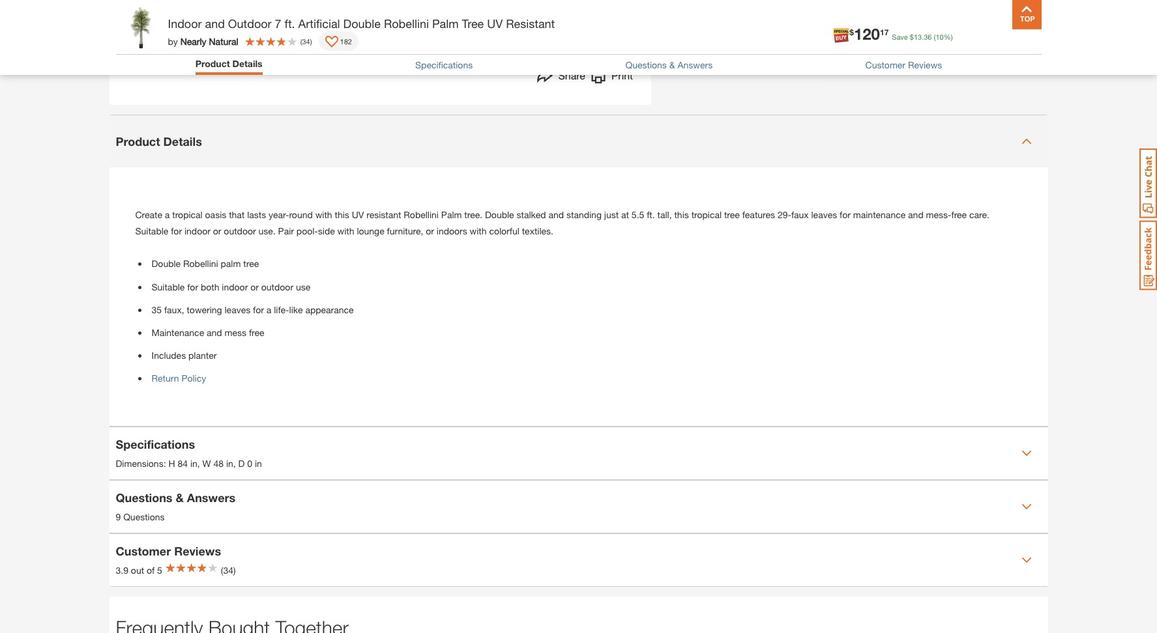 Task type: locate. For each thing, give the bounding box(es) containing it.
0 vertical spatial customer
[[865, 59, 906, 70]]

and
[[205, 16, 225, 31], [549, 209, 564, 220], [908, 209, 924, 220], [207, 327, 222, 338]]

1 vertical spatial double
[[485, 209, 514, 220]]

tree right palm
[[243, 258, 259, 269]]

(
[[934, 33, 936, 41], [300, 37, 302, 45]]

answers
[[678, 59, 713, 70], [187, 491, 235, 505]]

online
[[880, 33, 916, 47]]

in right "0"
[[255, 458, 262, 469]]

3 in from the left
[[255, 458, 262, 469]]

tree
[[462, 16, 484, 31]]

ft. right the 7
[[285, 16, 295, 31]]

ft. inside create a tropical oasis that lasts year-round with this uv resistant robellini palm tree. double stalked and standing just at 5.5 ft. tall, this tropical tree features 29-faux leaves for maintenance and mess-free care. suitable for indoor or outdoor use. pair pool-side with lounge furniture, or indoors with colorful textiles.
[[647, 209, 655, 220]]

0 vertical spatial details
[[232, 58, 262, 69]]

tropical right tall,
[[691, 209, 722, 220]]

mess
[[225, 327, 246, 338]]

suitable
[[135, 226, 168, 237], [152, 281, 185, 292]]

hover image to zoom
[[367, 12, 456, 23]]

uv inside create a tropical oasis that lasts year-round with this uv resistant robellini palm tree. double stalked and standing just at 5.5 ft. tall, this tropical tree features 29-faux leaves for maintenance and mess-free care. suitable for indoor or outdoor use. pair pool-side with lounge furniture, or indoors with colorful textiles.
[[352, 209, 364, 220]]

return down save $ 13 . 36 ( 10 %)
[[909, 50, 936, 61]]

double up the faux,
[[152, 258, 181, 269]]

1 horizontal spatial (
[[934, 33, 936, 41]]

tree inside create a tropical oasis that lasts year-round with this uv resistant robellini palm tree. double stalked and standing just at 5.5 ft. tall, this tropical tree features 29-faux leaves for maintenance and mess-free care. suitable for indoor or outdoor use. pair pool-side with lounge furniture, or indoors with colorful textiles.
[[724, 209, 740, 220]]

1 vertical spatial product
[[116, 134, 160, 148]]

double up 182
[[343, 16, 381, 31]]

share button
[[537, 68, 585, 87]]

answers down icon
[[678, 59, 713, 70]]

0 horizontal spatial indoor
[[184, 226, 210, 237]]

0 horizontal spatial uv
[[352, 209, 364, 220]]

0 horizontal spatial ft.
[[285, 16, 295, 31]]

the home depot logo image
[[120, 10, 161, 52]]

indoors
[[437, 226, 467, 237]]

1 vertical spatial palm
[[441, 209, 462, 220]]

this inside free & easy returns in store or online return this item within 90 days of purchase. read return policy
[[731, 50, 746, 61]]

with
[[315, 209, 332, 220], [337, 226, 354, 237], [470, 226, 487, 237]]

1 horizontal spatial specifications
[[415, 59, 473, 70]]

2 tropical from the left
[[691, 209, 722, 220]]

leaves up mess at the left of page
[[225, 304, 250, 315]]

outdoor
[[224, 226, 256, 237], [261, 281, 293, 292]]

a right create
[[165, 209, 170, 220]]

48
[[213, 458, 224, 469]]

2 in from the left
[[226, 458, 233, 469]]

2 caret image from the top
[[1021, 555, 1032, 566]]

product image image
[[119, 7, 161, 49]]

2 horizontal spatial &
[[730, 33, 738, 47]]

indoor and outdoor 7 ft. artificial double robellini palm tree uv resistant
[[168, 16, 555, 31]]

1 vertical spatial outdoor
[[261, 281, 293, 292]]

in right 84
[[190, 458, 197, 469]]

customer reviews button
[[865, 59, 942, 70], [865, 59, 942, 70]]

0 horizontal spatial in
[[190, 458, 197, 469]]

specifications down zoom
[[415, 59, 473, 70]]

suitable down create
[[135, 226, 168, 237]]

1 caret image from the top
[[1021, 136, 1032, 147]]

natural
[[209, 36, 238, 47]]

1 vertical spatial answers
[[187, 491, 235, 505]]

1 horizontal spatial leaves
[[811, 209, 837, 220]]

5.5
[[632, 209, 644, 220]]

pool-
[[297, 226, 318, 237]]

this
[[731, 50, 746, 61], [335, 209, 349, 220], [674, 209, 689, 220]]

1 vertical spatial caret image
[[1021, 555, 1032, 566]]

0 vertical spatial a
[[165, 209, 170, 220]]

free right mess at the left of page
[[249, 327, 264, 338]]

0 vertical spatial answers
[[678, 59, 713, 70]]

palm
[[221, 258, 241, 269]]

2 horizontal spatial in
[[255, 458, 262, 469]]

diy
[[898, 34, 915, 46]]

this up side
[[335, 209, 349, 220]]

answers inside questions & answers 9 questions
[[187, 491, 235, 505]]

policy down %)
[[939, 50, 963, 61]]

1 vertical spatial reviews
[[174, 544, 221, 559]]

2 vertical spatial double
[[152, 258, 181, 269]]

1 horizontal spatial answers
[[678, 59, 713, 70]]

both
[[201, 281, 219, 292]]

services
[[829, 34, 869, 46]]

0 horizontal spatial of
[[147, 565, 155, 576]]

with up side
[[315, 209, 332, 220]]

answers for questions & answers
[[678, 59, 713, 70]]

reviews up (34)
[[174, 544, 221, 559]]

display image
[[325, 36, 338, 49]]

product details button
[[195, 58, 262, 72], [195, 58, 262, 69], [109, 115, 1048, 168]]

& down icon
[[669, 59, 675, 70]]

1 horizontal spatial free
[[951, 209, 967, 220]]

policy down the planter
[[181, 373, 206, 384]]

tree left features at the top of the page
[[724, 209, 740, 220]]

robellini
[[384, 16, 429, 31], [404, 209, 439, 220], [183, 258, 218, 269]]

like
[[289, 304, 303, 315]]

1 horizontal spatial tropical
[[691, 209, 722, 220]]

free left care.
[[951, 209, 967, 220]]

caret image
[[1021, 448, 1032, 459], [1021, 502, 1032, 512]]

return down includes
[[152, 373, 179, 384]]

outdoor down that on the left top
[[224, 226, 256, 237]]

1 vertical spatial leaves
[[225, 304, 250, 315]]

1 horizontal spatial policy
[[939, 50, 963, 61]]

2 vertical spatial &
[[176, 491, 184, 505]]

icon image
[[671, 39, 692, 55]]

outdoor up life- at the left of page
[[261, 281, 293, 292]]

, left w
[[197, 458, 200, 469]]

customer down online
[[865, 59, 906, 70]]

1 horizontal spatial double
[[343, 16, 381, 31]]

0 horizontal spatial this
[[335, 209, 349, 220]]

specifications inside specifications dimensions: h 84 in , w 48 in , d 0 in
[[116, 437, 195, 452]]

2 horizontal spatial this
[[731, 50, 746, 61]]

0 vertical spatial policy
[[939, 50, 963, 61]]

(34)
[[221, 565, 236, 576]]

0 horizontal spatial details
[[163, 134, 202, 148]]

tropical left oasis
[[172, 209, 203, 220]]

1 horizontal spatial ft.
[[647, 209, 655, 220]]

this right tall,
[[674, 209, 689, 220]]

, left 'd'
[[233, 458, 236, 469]]

0 vertical spatial free
[[951, 209, 967, 220]]

182 button
[[319, 31, 359, 51]]

reviews
[[908, 59, 942, 70], [174, 544, 221, 559]]

1 horizontal spatial in
[[226, 458, 233, 469]]

suitable up the faux,
[[152, 281, 185, 292]]

0 horizontal spatial tropical
[[172, 209, 203, 220]]

7
[[275, 16, 281, 31]]

nearly natural artificial trees 5480 31.3 image
[[125, 0, 182, 25]]

ft. right 5.5
[[647, 209, 655, 220]]

faux,
[[164, 304, 184, 315]]

double robellini palm tree
[[152, 258, 259, 269]]

& right free
[[730, 33, 738, 47]]

1 vertical spatial a
[[266, 304, 271, 315]]

double up colorful
[[485, 209, 514, 220]]

1 vertical spatial free
[[249, 327, 264, 338]]

0 vertical spatial of
[[831, 50, 839, 61]]

2 caret image from the top
[[1021, 502, 1032, 512]]

29-
[[778, 209, 791, 220]]

uv up lounge
[[352, 209, 364, 220]]

0 vertical spatial tree
[[724, 209, 740, 220]]

0 vertical spatial reviews
[[908, 59, 942, 70]]

1 horizontal spatial customer reviews
[[865, 59, 942, 70]]

1 vertical spatial policy
[[181, 373, 206, 384]]

a left life- at the left of page
[[266, 304, 271, 315]]

in right 48
[[226, 458, 233, 469]]

robellini inside create a tropical oasis that lasts year-round with this uv resistant robellini palm tree. double stalked and standing just at 5.5 ft. tall, this tropical tree features 29-faux leaves for maintenance and mess-free care. suitable for indoor or outdoor use. pair pool-side with lounge furniture, or indoors with colorful textiles.
[[404, 209, 439, 220]]

0 vertical spatial double
[[343, 16, 381, 31]]

1 caret image from the top
[[1021, 448, 1032, 459]]

%)
[[944, 33, 953, 41]]

of right 'days'
[[831, 50, 839, 61]]

0 horizontal spatial specifications
[[116, 437, 195, 452]]

customer up 3.9 out of 5 on the left bottom of the page
[[116, 544, 171, 559]]

0 horizontal spatial return
[[152, 373, 179, 384]]

that
[[229, 209, 245, 220]]

reviews down .
[[908, 59, 942, 70]]

leaves inside create a tropical oasis that lasts year-round with this uv resistant robellini palm tree. double stalked and standing just at 5.5 ft. tall, this tropical tree features 29-faux leaves for maintenance and mess-free care. suitable for indoor or outdoor use. pair pool-side with lounge furniture, or indoors with colorful textiles.
[[811, 209, 837, 220]]

or left 17
[[865, 33, 877, 47]]

3.9 out of 5
[[116, 565, 162, 576]]

0 vertical spatial product
[[195, 58, 230, 69]]

0 vertical spatial indoor
[[184, 226, 210, 237]]

free
[[951, 209, 967, 220], [249, 327, 264, 338]]

1 vertical spatial customer reviews
[[116, 544, 221, 559]]

or inside free & easy returns in store or online return this item within 90 days of purchase. read return policy
[[865, 33, 877, 47]]

feedback link image
[[1140, 220, 1157, 291]]

print
[[611, 69, 633, 81]]

0 horizontal spatial product
[[116, 134, 160, 148]]

live chat image
[[1140, 149, 1157, 218]]

indoor down palm
[[222, 281, 248, 292]]

leaves
[[811, 209, 837, 220], [225, 304, 250, 315]]

1 horizontal spatial &
[[669, 59, 675, 70]]

0 horizontal spatial with
[[315, 209, 332, 220]]

to
[[422, 12, 430, 23]]

this left item on the top
[[731, 50, 746, 61]]

includes
[[152, 350, 186, 361]]

0 horizontal spatial reviews
[[174, 544, 221, 559]]

2 vertical spatial robellini
[[183, 258, 218, 269]]

1 vertical spatial indoor
[[222, 281, 248, 292]]

1 vertical spatial questions
[[116, 491, 172, 505]]

90
[[795, 50, 805, 61]]

0 vertical spatial suitable
[[135, 226, 168, 237]]

a inside create a tropical oasis that lasts year-round with this uv resistant robellini palm tree. double stalked and standing just at 5.5 ft. tall, this tropical tree features 29-faux leaves for maintenance and mess-free care. suitable for indoor or outdoor use. pair pool-side with lounge furniture, or indoors with colorful textiles.
[[165, 209, 170, 220]]

with right side
[[337, 226, 354, 237]]

customer reviews
[[865, 59, 942, 70], [116, 544, 221, 559]]

create a tropical oasis that lasts year-round with this uv resistant robellini palm tree. double stalked and standing just at 5.5 ft. tall, this tropical tree features 29-faux leaves for maintenance and mess-free care. suitable for indoor or outdoor use. pair pool-side with lounge furniture, or indoors with colorful textiles.
[[135, 209, 989, 237]]

of left 5
[[147, 565, 155, 576]]

year-
[[269, 209, 289, 220]]

details
[[232, 58, 262, 69], [163, 134, 202, 148]]

0 horizontal spatial policy
[[181, 373, 206, 384]]

0 horizontal spatial customer
[[116, 544, 171, 559]]

suitable for both indoor or outdoor use
[[152, 281, 310, 292]]

leaves right faux
[[811, 209, 837, 220]]

0 vertical spatial uv
[[487, 16, 503, 31]]

mira
[[193, 25, 213, 37]]

return policy
[[152, 373, 206, 384]]

( left )
[[300, 37, 302, 45]]

1 horizontal spatial outdoor
[[261, 281, 293, 292]]

product details
[[195, 58, 262, 69], [116, 134, 202, 148]]

1 vertical spatial robellini
[[404, 209, 439, 220]]

1 horizontal spatial of
[[831, 50, 839, 61]]

return down free
[[702, 50, 729, 61]]

with down 'tree.' at top left
[[470, 226, 487, 237]]

stalked
[[517, 209, 546, 220]]

2 horizontal spatial return
[[909, 50, 936, 61]]

1 horizontal spatial tree
[[724, 209, 740, 220]]

outdoor inside create a tropical oasis that lasts year-round with this uv resistant robellini palm tree. double stalked and standing just at 5.5 ft. tall, this tropical tree features 29-faux leaves for maintenance and mess-free care. suitable for indoor or outdoor use. pair pool-side with lounge furniture, or indoors with colorful textiles.
[[224, 226, 256, 237]]

0 vertical spatial caret image
[[1021, 448, 1032, 459]]

for left life- at the left of page
[[253, 304, 264, 315]]

read
[[885, 50, 906, 61]]

care.
[[969, 209, 989, 220]]

& inside questions & answers 9 questions
[[176, 491, 184, 505]]

1 horizontal spatial this
[[674, 209, 689, 220]]

image
[[394, 12, 419, 23]]

this for oasis
[[335, 209, 349, 220]]

1 horizontal spatial product
[[195, 58, 230, 69]]

lasts
[[247, 209, 266, 220]]

& down 84
[[176, 491, 184, 505]]

tree
[[724, 209, 740, 220], [243, 258, 259, 269]]

1 horizontal spatial ,
[[233, 458, 236, 469]]

( 34 )
[[300, 37, 312, 45]]

answers down w
[[187, 491, 235, 505]]

life-
[[274, 304, 289, 315]]

1 horizontal spatial customer
[[865, 59, 906, 70]]

and left mess-
[[908, 209, 924, 220]]

customer reviews up 5
[[116, 544, 221, 559]]

specifications up dimensions:
[[116, 437, 195, 452]]

answers for questions & answers 9 questions
[[187, 491, 235, 505]]

1 vertical spatial uv
[[352, 209, 364, 220]]

specifications for specifications
[[415, 59, 473, 70]]

0 horizontal spatial $
[[850, 27, 854, 37]]

side
[[318, 226, 335, 237]]

indoor down oasis
[[184, 226, 210, 237]]

click to redirect to view my cart page image
[[1008, 16, 1023, 31]]

product
[[195, 58, 230, 69], [116, 134, 160, 148]]

palm up indoors
[[441, 209, 462, 220]]

palm inside create a tropical oasis that lasts year-round with this uv resistant robellini palm tree. double stalked and standing just at 5.5 ft. tall, this tropical tree features 29-faux leaves for maintenance and mess-free care. suitable for indoor or outdoor use. pair pool-side with lounge furniture, or indoors with colorful textiles.
[[441, 209, 462, 220]]

policy
[[939, 50, 963, 61], [181, 373, 206, 384]]

maintenance
[[853, 209, 906, 220]]

0 vertical spatial specifications
[[415, 59, 473, 70]]

0 horizontal spatial free
[[249, 327, 264, 338]]

caret image
[[1021, 136, 1032, 147], [1021, 555, 1032, 566]]

easy
[[741, 33, 768, 47]]

and up textiles.
[[549, 209, 564, 220]]

or up 35 faux, towering leaves for a life-like appearance
[[250, 281, 259, 292]]

35 faux, towering leaves for a life-like appearance
[[152, 304, 354, 315]]

0 horizontal spatial &
[[176, 491, 184, 505]]

palm right to
[[432, 16, 459, 31]]

1 vertical spatial caret image
[[1021, 502, 1032, 512]]

0 horizontal spatial tree
[[243, 258, 259, 269]]

( right 36 at the right top of the page
[[934, 33, 936, 41]]

questions for questions & answers
[[626, 59, 667, 70]]

& inside free & easy returns in store or online return this item within 90 days of purchase. read return policy
[[730, 33, 738, 47]]

create
[[135, 209, 162, 220]]

palm
[[432, 16, 459, 31], [441, 209, 462, 220]]

2 horizontal spatial double
[[485, 209, 514, 220]]

questions & answers
[[626, 59, 713, 70]]

dimensions:
[[116, 458, 166, 469]]

appearance
[[305, 304, 354, 315]]

mesa
[[216, 25, 242, 37]]

uv right tree
[[487, 16, 503, 31]]

customer reviews down 'diy'
[[865, 59, 942, 70]]

1 vertical spatial specifications
[[116, 437, 195, 452]]

0 horizontal spatial answers
[[187, 491, 235, 505]]

1 horizontal spatial a
[[266, 304, 271, 315]]



Task type: describe. For each thing, give the bounding box(es) containing it.
1 horizontal spatial with
[[337, 226, 354, 237]]

1 horizontal spatial $
[[910, 33, 914, 41]]

includes planter
[[152, 350, 217, 361]]

indoor
[[168, 16, 202, 31]]

What can we help you find today? search field
[[368, 18, 726, 45]]

0
[[247, 458, 252, 469]]

this for returns
[[731, 50, 746, 61]]

use
[[296, 281, 310, 292]]

outdoor
[[228, 16, 272, 31]]

round
[[289, 209, 313, 220]]

1 tropical from the left
[[172, 209, 203, 220]]

artificial
[[298, 16, 340, 31]]

by
[[168, 36, 178, 47]]

for left maintenance
[[840, 209, 851, 220]]

indoor inside create a tropical oasis that lasts year-round with this uv resistant robellini palm tree. double stalked and standing just at 5.5 ft. tall, this tropical tree features 29-faux leaves for maintenance and mess-free care. suitable for indoor or outdoor use. pair pool-side with lounge furniture, or indoors with colorful textiles.
[[184, 226, 210, 237]]

1 horizontal spatial reviews
[[908, 59, 942, 70]]

store
[[832, 33, 862, 47]]

double inside create a tropical oasis that lasts year-round with this uv resistant robellini palm tree. double stalked and standing just at 5.5 ft. tall, this tropical tree features 29-faux leaves for maintenance and mess-free care. suitable for indoor or outdoor use. pair pool-side with lounge furniture, or indoors with colorful textiles.
[[485, 209, 514, 220]]

maintenance
[[152, 327, 204, 338]]

& for free & easy returns in store or online
[[730, 33, 738, 47]]

free
[[702, 33, 726, 47]]

2 , from the left
[[233, 458, 236, 469]]

diy button
[[886, 16, 927, 47]]

0 horizontal spatial customer reviews
[[116, 544, 221, 559]]

17
[[880, 27, 889, 37]]

colorful
[[489, 226, 519, 237]]

zoom
[[432, 12, 456, 23]]

lounge
[[357, 226, 384, 237]]

resistant
[[506, 16, 555, 31]]

furniture,
[[387, 226, 423, 237]]

uv for resistant
[[352, 209, 364, 220]]

save $ 13 . 36 ( 10 %)
[[892, 33, 953, 41]]

for left both
[[187, 281, 198, 292]]

save
[[892, 33, 908, 41]]

w
[[202, 458, 211, 469]]

specifications dimensions: h 84 in , w 48 in , d 0 in
[[116, 437, 262, 469]]

1 horizontal spatial details
[[232, 58, 262, 69]]

& for questions & answers
[[176, 491, 184, 505]]

just
[[604, 209, 619, 220]]

questions for questions & answers 9 questions
[[116, 491, 172, 505]]

1 vertical spatial customer
[[116, 544, 171, 559]]

1 horizontal spatial return
[[702, 50, 729, 61]]

92121 button
[[299, 25, 344, 38]]

suitable inside create a tropical oasis that lasts year-round with this uv resistant robellini palm tree. double stalked and standing just at 5.5 ft. tall, this tropical tree features 29-faux leaves for maintenance and mess-free care. suitable for indoor or outdoor use. pair pool-side with lounge furniture, or indoors with colorful textiles.
[[135, 226, 168, 237]]

pair
[[278, 226, 294, 237]]

within
[[769, 50, 793, 61]]

item
[[749, 50, 766, 61]]

caret image for questions & answers
[[1021, 502, 1032, 512]]

hover image to zoom button
[[216, 0, 607, 24]]

5
[[157, 565, 162, 576]]

for up double robellini palm tree
[[171, 226, 182, 237]]

0 vertical spatial robellini
[[384, 16, 429, 31]]

)
[[310, 37, 312, 45]]

0 horizontal spatial double
[[152, 258, 181, 269]]

1 vertical spatial of
[[147, 565, 155, 576]]

1 , from the left
[[197, 458, 200, 469]]

1 vertical spatial suitable
[[152, 281, 185, 292]]

or down oasis
[[213, 226, 221, 237]]

and up natural
[[205, 16, 225, 31]]

of inside free & easy returns in store or online return this item within 90 days of purchase. read return policy
[[831, 50, 839, 61]]

share
[[558, 69, 585, 81]]

3.9
[[116, 565, 128, 576]]

me
[[956, 34, 971, 46]]

2 vertical spatial questions
[[123, 512, 165, 523]]

towering
[[187, 304, 222, 315]]

1 vertical spatial details
[[163, 134, 202, 148]]

92121
[[315, 25, 344, 37]]

$ inside $ 120 17
[[850, 27, 854, 37]]

tree.
[[464, 209, 482, 220]]

use.
[[258, 226, 276, 237]]

nearly
[[180, 36, 206, 47]]

specifications for specifications dimensions: h 84 in , w 48 in , d 0 in
[[116, 437, 195, 452]]

0 vertical spatial customer reviews
[[865, 59, 942, 70]]

120
[[854, 25, 880, 43]]

35
[[152, 304, 162, 315]]

or left indoors
[[426, 226, 434, 237]]

.
[[922, 33, 924, 41]]

hover
[[367, 12, 391, 23]]

planter
[[188, 350, 217, 361]]

oasis
[[205, 209, 226, 220]]

1 horizontal spatial indoor
[[222, 281, 248, 292]]

uv for resistant
[[487, 16, 503, 31]]

0 vertical spatial palm
[[432, 16, 459, 31]]

caret image for specifications
[[1021, 448, 1032, 459]]

1 vertical spatial &
[[669, 59, 675, 70]]

0 vertical spatial product details
[[195, 58, 262, 69]]

free inside create a tropical oasis that lasts year-round with this uv resistant robellini palm tree. double stalked and standing just at 5.5 ft. tall, this tropical tree features 29-faux leaves for maintenance and mess-free care. suitable for indoor or outdoor use. pair pool-side with lounge furniture, or indoors with colorful textiles.
[[951, 209, 967, 220]]

read return policy link
[[885, 49, 963, 63]]

print button
[[591, 68, 633, 87]]

free & easy returns in store or online return this item within 90 days of purchase. read return policy
[[702, 33, 963, 61]]

purchase.
[[841, 50, 882, 61]]

at
[[621, 209, 629, 220]]

return policy link
[[152, 373, 206, 384]]

36
[[924, 33, 932, 41]]

by nearly natural
[[168, 36, 238, 47]]

10
[[936, 33, 944, 41]]

1 vertical spatial product details
[[116, 134, 202, 148]]

13
[[914, 33, 922, 41]]

policy inside free & easy returns in store or online return this item within 90 days of purchase. read return policy
[[939, 50, 963, 61]]

services button
[[828, 16, 870, 47]]

182
[[340, 37, 352, 45]]

me button
[[943, 16, 985, 47]]

10pm
[[247, 25, 275, 37]]

2 horizontal spatial with
[[470, 226, 487, 237]]

out
[[131, 565, 144, 576]]

0 horizontal spatial leaves
[[225, 304, 250, 315]]

resistant
[[367, 209, 401, 220]]

1 in from the left
[[190, 458, 197, 469]]

and left mess at the left of page
[[207, 327, 222, 338]]

days
[[808, 50, 828, 61]]

84
[[178, 458, 188, 469]]

d
[[238, 458, 245, 469]]

in
[[818, 33, 829, 47]]

features
[[742, 209, 775, 220]]

tall,
[[657, 209, 672, 220]]

mira mesa 10pm
[[193, 25, 275, 37]]

standing
[[566, 209, 602, 220]]

1 vertical spatial tree
[[243, 258, 259, 269]]

top button
[[1012, 0, 1041, 29]]

0 horizontal spatial (
[[300, 37, 302, 45]]

textiles.
[[522, 226, 553, 237]]



Task type: vqa. For each thing, say whether or not it's contained in the screenshot.
life-
yes



